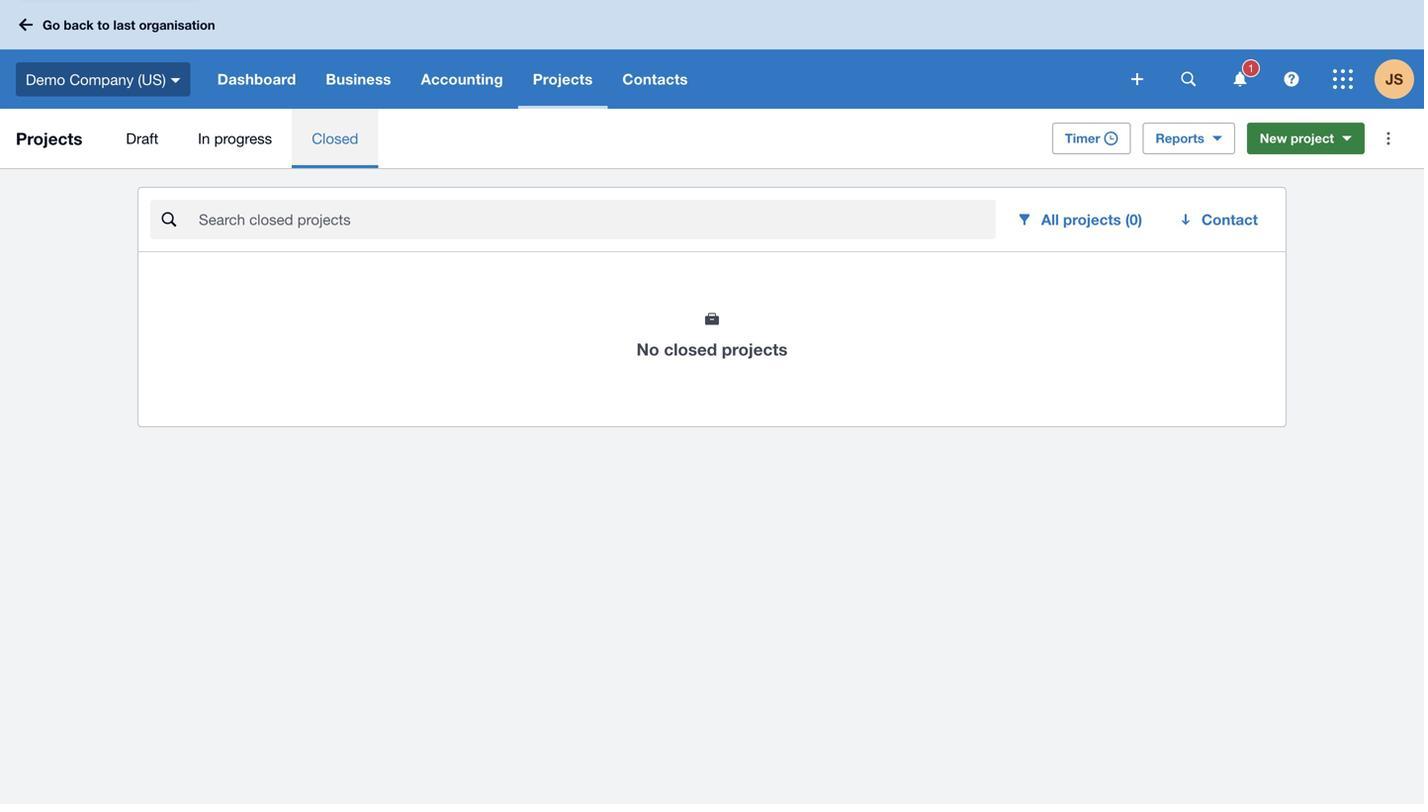 Task type: locate. For each thing, give the bounding box(es) containing it.
reports button
[[1143, 123, 1235, 154]]

banner
[[0, 0, 1424, 109]]

business
[[326, 70, 391, 88]]

demo company (us)
[[26, 70, 166, 88]]

go back to last organisation link
[[12, 7, 227, 42]]

svg image
[[19, 18, 33, 31], [1333, 69, 1353, 89], [1181, 72, 1196, 87], [1234, 72, 1247, 87], [1284, 72, 1299, 87], [171, 78, 181, 83]]

0 horizontal spatial projects
[[722, 339, 788, 359]]

in
[[198, 130, 210, 147]]

business button
[[311, 49, 406, 109]]

projects left contacts
[[533, 70, 593, 88]]

go
[[43, 17, 60, 32]]

0 vertical spatial projects
[[1063, 211, 1121, 228]]

1 vertical spatial projects
[[16, 129, 82, 148]]

more options image
[[1369, 119, 1408, 158]]

svg image left the go
[[19, 18, 33, 31]]

svg image left js
[[1333, 69, 1353, 89]]

accounting
[[421, 70, 503, 88]]

closed link
[[292, 109, 378, 168]]

projects left (0)
[[1063, 211, 1121, 228]]

project
[[1291, 131, 1334, 146]]

svg image inside 1 popup button
[[1234, 72, 1247, 87]]

all projects (0)
[[1041, 211, 1142, 228]]

1 horizontal spatial projects
[[533, 70, 593, 88]]

projects right closed
[[722, 339, 788, 359]]

organisation
[[139, 17, 215, 32]]

projects
[[533, 70, 593, 88], [16, 129, 82, 148]]

demo company (us) button
[[0, 49, 202, 109]]

contact button
[[1166, 200, 1274, 239]]

Search closed projects search field
[[197, 201, 996, 238]]

svg image right (us)
[[171, 78, 181, 83]]

draft
[[126, 130, 158, 147]]

no closed projects
[[637, 339, 788, 359]]

1
[[1248, 62, 1254, 75]]

svg image left the 1
[[1234, 72, 1247, 87]]

new project button
[[1247, 123, 1365, 154]]

1 button
[[1220, 49, 1260, 109]]

js
[[1386, 70, 1403, 88]]

contacts button
[[608, 49, 703, 109]]

svg image inside demo company (us) "popup button"
[[171, 78, 181, 83]]

projects down demo
[[16, 129, 82, 148]]

1 horizontal spatial projects
[[1063, 211, 1121, 228]]

0 horizontal spatial projects
[[16, 129, 82, 148]]

demo
[[26, 70, 65, 88]]

projects
[[1063, 211, 1121, 228], [722, 339, 788, 359]]

in progress link
[[178, 109, 292, 168]]

timer
[[1065, 131, 1100, 146]]

back
[[64, 17, 94, 32]]

0 vertical spatial projects
[[533, 70, 593, 88]]



Task type: describe. For each thing, give the bounding box(es) containing it.
projects inside popup button
[[1063, 211, 1121, 228]]

new
[[1260, 131, 1287, 146]]

1 vertical spatial projects
[[722, 339, 788, 359]]

new project
[[1260, 131, 1334, 146]]

(0)
[[1125, 211, 1142, 228]]

svg image
[[1131, 73, 1143, 85]]

in progress
[[198, 130, 272, 147]]

reports
[[1156, 131, 1205, 146]]

draft link
[[106, 109, 178, 168]]

contact
[[1202, 211, 1258, 228]]

last
[[113, 17, 135, 32]]

no
[[637, 339, 659, 359]]

closed
[[664, 339, 717, 359]]

closed
[[312, 130, 358, 147]]

go back to last organisation
[[43, 17, 215, 32]]

svg image inside go back to last organisation link
[[19, 18, 33, 31]]

(us)
[[138, 70, 166, 88]]

dashboard
[[217, 70, 296, 88]]

contacts
[[623, 70, 688, 88]]

all projects (0) button
[[1004, 200, 1158, 239]]

timer button
[[1052, 123, 1131, 154]]

accounting button
[[406, 49, 518, 109]]

svg image left 1 popup button at the top of page
[[1181, 72, 1196, 87]]

dashboard link
[[202, 49, 311, 109]]

to
[[97, 17, 110, 32]]

banner containing dashboard
[[0, 0, 1424, 109]]

all
[[1041, 211, 1059, 228]]

progress
[[214, 130, 272, 147]]

svg image right the 1
[[1284, 72, 1299, 87]]

projects inside dropdown button
[[533, 70, 593, 88]]

projects button
[[518, 49, 608, 109]]

js button
[[1375, 49, 1424, 109]]

closed tab
[[292, 109, 378, 168]]

company
[[69, 70, 134, 88]]



Task type: vqa. For each thing, say whether or not it's contained in the screenshot.
Routing Number
no



